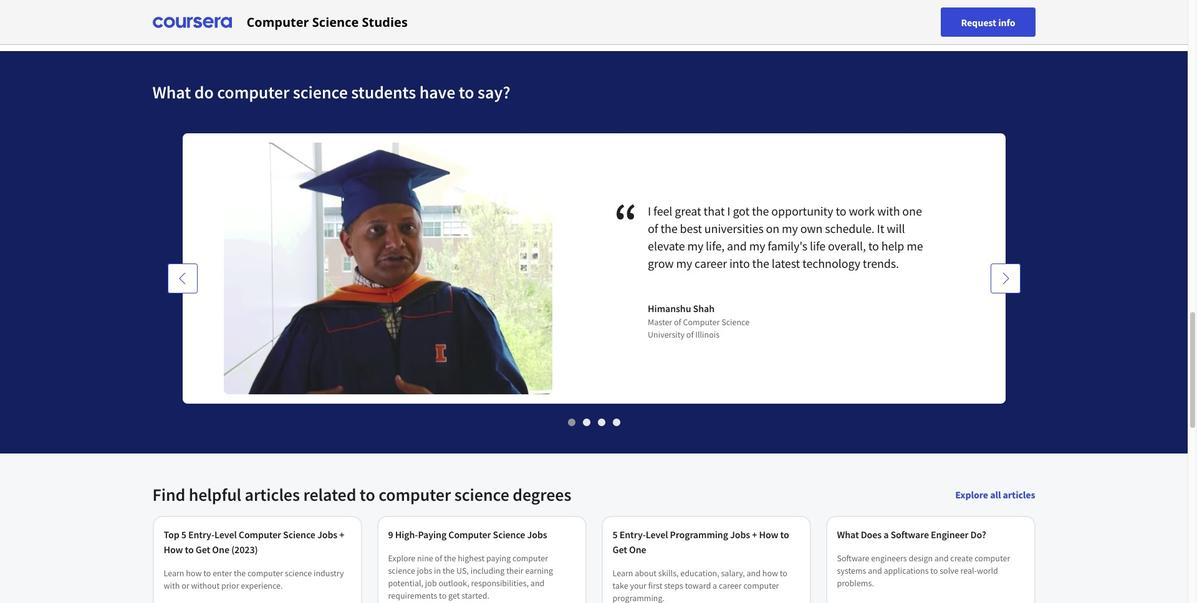 Task type: vqa. For each thing, say whether or not it's contained in the screenshot.
Goals
no



Task type: describe. For each thing, give the bounding box(es) containing it.
me
[[907, 238, 923, 254]]

next testimonial element
[[991, 264, 1021, 604]]

to inside learn about skills, education, salary, and how to take your first steps toward a career computer programming.
[[780, 568, 788, 579]]

next image
[[1000, 273, 1012, 285]]

the right into
[[753, 256, 770, 271]]

requirements
[[388, 591, 437, 602]]

testimonial by himanshu shah image
[[224, 143, 553, 395]]

2 i from the left
[[727, 203, 731, 219]]

with inside learn how to enter the computer science industry with or without prior experience.
[[164, 581, 180, 592]]

jobs inside 5 entry-level programming jobs + how to get one
[[730, 529, 750, 541]]

learn for how
[[164, 568, 184, 579]]

enter
[[213, 568, 232, 579]]

help
[[882, 238, 905, 254]]

studies
[[362, 13, 408, 30]]

9
[[388, 529, 393, 541]]

one inside the top 5 entry-level computer science jobs + how to get one (2023)
[[212, 544, 229, 556]]

"
[[614, 190, 648, 253]]

prior
[[221, 581, 239, 592]]

schedule.
[[825, 221, 875, 236]]

computer science studies
[[247, 13, 408, 30]]

including
[[471, 566, 505, 577]]

take
[[613, 581, 629, 592]]

get inside 5 entry-level programming jobs + how to get one
[[613, 544, 627, 556]]

started.
[[462, 591, 490, 602]]

entry- inside 5 entry-level programming jobs + how to get one
[[620, 529, 646, 541]]

outlook,
[[439, 578, 470, 589]]

find
[[153, 484, 185, 506]]

paying
[[486, 553, 511, 564]]

5 entry-level programming jobs + how to get one
[[613, 529, 789, 556]]

industry
[[314, 568, 344, 579]]

experience.
[[241, 581, 283, 592]]

my right on
[[782, 221, 798, 236]]

level inside 5 entry-level programming jobs + how to get one
[[646, 529, 668, 541]]

learn about skills, education, salary, and how to take your first steps toward a career computer programming.
[[613, 568, 788, 604]]

into
[[730, 256, 750, 271]]

their
[[507, 566, 524, 577]]

education,
[[681, 568, 720, 579]]

and inside i feel great that i got the opportunity to work with one of the best universities on my own schedule. it will elevate my life, and my family's life overall, to help me grow my career into the latest technology trends.
[[727, 238, 747, 254]]

shah
[[693, 303, 715, 315]]

in
[[434, 566, 441, 577]]

my down best
[[688, 238, 704, 254]]

what does a software engineer do? link
[[837, 528, 1025, 543]]

science up paying
[[493, 529, 525, 541]]

the right the got
[[752, 203, 769, 219]]

potential,
[[388, 578, 424, 589]]

articles for all
[[1003, 489, 1036, 501]]

steps
[[664, 581, 684, 592]]

top 5 entry-level computer science jobs + how to get one (2023) link
[[164, 528, 351, 558]]

software inside what does a software engineer do? link
[[891, 529, 929, 541]]

of inside i feel great that i got the opportunity to work with one of the best universities on my own schedule. it will elevate my life, and my family's life overall, to help me grow my career into the latest technology trends.
[[648, 221, 658, 236]]

5 inside 5 entry-level programming jobs + how to get one
[[613, 529, 618, 541]]

life
[[810, 238, 826, 254]]

learn how to enter the computer science industry with or without prior experience.
[[164, 568, 344, 592]]

related
[[303, 484, 356, 506]]

have
[[420, 81, 456, 104]]

top 5 entry-level computer science jobs + how to get one (2023)
[[164, 529, 345, 556]]

himanshu shah master of computer science university of illinois
[[648, 303, 750, 341]]

overall,
[[828, 238, 866, 254]]

degrees
[[513, 484, 572, 506]]

master
[[648, 317, 673, 328]]

elevate
[[648, 238, 685, 254]]

university
[[648, 329, 685, 341]]

us,
[[457, 566, 469, 577]]

and down engineers
[[868, 566, 882, 577]]

problems.
[[837, 578, 874, 589]]

of inside explore nine of the highest paying computer science jobs in the us, including their earning potential, job outlook, responsibilities, and requirements to get started.
[[435, 553, 442, 564]]

explore all articles
[[956, 489, 1036, 501]]

science inside the top 5 entry-level computer science jobs + how to get one (2023)
[[283, 529, 316, 541]]

science inside learn how to enter the computer science industry with or without prior experience.
[[285, 568, 312, 579]]

a inside learn about skills, education, salary, and how to take your first steps toward a career computer programming.
[[713, 581, 717, 592]]

do
[[194, 81, 214, 104]]

info
[[999, 16, 1016, 28]]

helpful
[[189, 484, 241, 506]]

+ inside the top 5 entry-level computer science jobs + how to get one (2023)
[[339, 529, 345, 541]]

one
[[903, 203, 922, 219]]

will
[[887, 221, 905, 236]]

nine
[[417, 553, 433, 564]]

explore nine of the highest paying computer science jobs in the us, including their earning potential, job outlook, responsibilities, and requirements to get started.
[[388, 553, 553, 602]]

work
[[849, 203, 875, 219]]

my right grow
[[676, 256, 693, 271]]

best
[[680, 221, 702, 236]]

to inside explore nine of the highest paying computer science jobs in the us, including their earning potential, job outlook, responsibilities, and requirements to get started.
[[439, 591, 447, 602]]

jobs inside the top 5 entry-level computer science jobs + how to get one (2023)
[[317, 529, 338, 541]]

highest
[[458, 553, 485, 564]]

what for what does a software engineer do?
[[837, 529, 859, 541]]

computer inside the top 5 entry-level computer science jobs + how to get one (2023)
[[239, 529, 281, 541]]

computer inside learn how to enter the computer science industry with or without prior experience.
[[248, 568, 283, 579]]

career inside learn about skills, education, salary, and how to take your first steps toward a career computer programming.
[[719, 581, 742, 592]]

on
[[766, 221, 780, 236]]

got
[[733, 203, 750, 219]]

high-
[[395, 529, 418, 541]]

do?
[[971, 529, 987, 541]]

job
[[425, 578, 437, 589]]

engineer
[[931, 529, 969, 541]]

computer inside the himanshu shah master of computer science university of illinois
[[683, 317, 720, 328]]

with inside i feel great that i got the opportunity to work with one of the best universities on my own schedule. it will elevate my life, and my family's life overall, to help me grow my career into the latest technology trends.
[[878, 203, 900, 219]]

great
[[675, 203, 702, 219]]

how inside learn about skills, education, salary, and how to take your first steps toward a career computer programming.
[[763, 568, 778, 579]]

skills,
[[659, 568, 679, 579]]

find helpful articles related to computer science degrees
[[153, 484, 572, 506]]

+ inside 5 entry-level programming jobs + how to get one
[[752, 529, 757, 541]]

programming.
[[613, 593, 665, 604]]

(2023)
[[231, 544, 258, 556]]



Task type: locate. For each thing, give the bounding box(es) containing it.
how inside learn how to enter the computer science industry with or without prior experience.
[[186, 568, 202, 579]]

career down salary,
[[719, 581, 742, 592]]

own
[[801, 221, 823, 236]]

5 up take at the right bottom of the page
[[613, 529, 618, 541]]

2 5 from the left
[[613, 529, 618, 541]]

9 high-paying computer science jobs link
[[388, 528, 575, 543]]

level
[[215, 529, 237, 541], [646, 529, 668, 541]]

and up into
[[727, 238, 747, 254]]

responsibilities,
[[471, 578, 529, 589]]

0 horizontal spatial +
[[339, 529, 345, 541]]

1 i from the left
[[648, 203, 651, 219]]

0 horizontal spatial i
[[648, 203, 651, 219]]

previous testimonial element
[[167, 264, 197, 604]]

get up take at the right bottom of the page
[[613, 544, 627, 556]]

learn
[[164, 568, 184, 579], [613, 568, 633, 579]]

articles up top 5 entry-level computer science jobs + how to get one (2023) link
[[245, 484, 300, 506]]

and
[[727, 238, 747, 254], [935, 553, 949, 564], [868, 566, 882, 577], [747, 568, 761, 579], [531, 578, 545, 589]]

1 learn from the left
[[164, 568, 184, 579]]

1 + from the left
[[339, 529, 345, 541]]

request info button
[[941, 7, 1036, 37]]

a
[[884, 529, 889, 541], [713, 581, 717, 592]]

to inside the top 5 entry-level computer science jobs + how to get one (2023)
[[185, 544, 194, 556]]

my up into
[[750, 238, 766, 254]]

say?
[[478, 81, 511, 104]]

2 horizontal spatial jobs
[[730, 529, 750, 541]]

1 vertical spatial explore
[[388, 553, 416, 564]]

software inside software engineers design and create computer systems and applications to solve real-world problems.
[[837, 553, 870, 564]]

salary,
[[721, 568, 745, 579]]

0 vertical spatial a
[[884, 529, 889, 541]]

it
[[877, 221, 885, 236]]

1 horizontal spatial articles
[[1003, 489, 1036, 501]]

5
[[181, 529, 186, 541], [613, 529, 618, 541]]

to inside learn how to enter the computer science industry with or without prior experience.
[[204, 568, 211, 579]]

software up design
[[891, 529, 929, 541]]

explore inside explore nine of the highest paying computer science jobs in the us, including their earning potential, job outlook, responsibilities, and requirements to get started.
[[388, 553, 416, 564]]

how right salary,
[[763, 568, 778, 579]]

1 horizontal spatial explore
[[956, 489, 989, 501]]

a right does
[[884, 529, 889, 541]]

explore all articles link
[[956, 489, 1036, 501]]

i left the got
[[727, 203, 731, 219]]

learn inside learn how to enter the computer science industry with or without prior experience.
[[164, 568, 184, 579]]

1 horizontal spatial one
[[629, 544, 647, 556]]

2 level from the left
[[646, 529, 668, 541]]

what inside what does a software engineer do? link
[[837, 529, 859, 541]]

one up enter
[[212, 544, 229, 556]]

to inside 5 entry-level programming jobs + how to get one
[[781, 529, 789, 541]]

computer inside software engineers design and create computer systems and applications to solve real-world problems.
[[975, 553, 1011, 564]]

of down feel
[[648, 221, 658, 236]]

1 horizontal spatial software
[[891, 529, 929, 541]]

slides element
[[153, 416, 1036, 429]]

1 horizontal spatial with
[[878, 203, 900, 219]]

articles for helpful
[[245, 484, 300, 506]]

family's
[[768, 238, 808, 254]]

1 horizontal spatial how
[[763, 568, 778, 579]]

how
[[186, 568, 202, 579], [763, 568, 778, 579]]

0 vertical spatial what
[[153, 81, 191, 104]]

science inside explore nine of the highest paying computer science jobs in the us, including their earning potential, job outlook, responsibilities, and requirements to get started.
[[388, 566, 415, 577]]

what does a software engineer do?
[[837, 529, 987, 541]]

explore left nine
[[388, 553, 416, 564]]

real-
[[961, 566, 977, 577]]

and inside explore nine of the highest paying computer science jobs in the us, including their earning potential, job outlook, responsibilities, and requirements to get started.
[[531, 578, 545, 589]]

computer up experience. at the left of page
[[248, 568, 283, 579]]

what do computer science students have to say?
[[153, 81, 511, 104]]

0 vertical spatial software
[[891, 529, 929, 541]]

1 vertical spatial how
[[164, 544, 183, 556]]

explore for explore nine of the highest paying computer science jobs in the us, including their earning potential, job outlook, responsibilities, and requirements to get started.
[[388, 553, 416, 564]]

get inside the top 5 entry-level computer science jobs + how to get one (2023)
[[196, 544, 210, 556]]

5 entry-level programming jobs + how to get one link
[[613, 528, 800, 558]]

earning
[[526, 566, 553, 577]]

that
[[704, 203, 725, 219]]

top
[[164, 529, 179, 541]]

1 vertical spatial with
[[164, 581, 180, 592]]

0 horizontal spatial explore
[[388, 553, 416, 564]]

design
[[909, 553, 933, 564]]

0 vertical spatial career
[[695, 256, 727, 271]]

0 horizontal spatial articles
[[245, 484, 300, 506]]

coursera image
[[153, 12, 232, 32]]

with left or
[[164, 581, 180, 592]]

learn up or
[[164, 568, 184, 579]]

latest
[[772, 256, 800, 271]]

the left highest
[[444, 553, 456, 564]]

does
[[861, 529, 882, 541]]

first
[[649, 581, 663, 592]]

2 get from the left
[[613, 544, 627, 556]]

5 inside the top 5 entry-level computer science jobs + how to get one (2023)
[[181, 529, 186, 541]]

and down earning
[[531, 578, 545, 589]]

how up or
[[186, 568, 202, 579]]

level up about
[[646, 529, 668, 541]]

request info
[[961, 16, 1016, 28]]

applications
[[884, 566, 929, 577]]

jobs up industry in the bottom left of the page
[[317, 529, 338, 541]]

explore for explore all articles
[[956, 489, 989, 501]]

and right salary,
[[747, 568, 761, 579]]

learn up take at the right bottom of the page
[[613, 568, 633, 579]]

what
[[153, 81, 191, 104], [837, 529, 859, 541]]

science inside the himanshu shah master of computer science university of illinois
[[722, 317, 750, 328]]

entry- up about
[[620, 529, 646, 541]]

1 horizontal spatial level
[[646, 529, 668, 541]]

5 right top
[[181, 529, 186, 541]]

0 horizontal spatial 5
[[181, 529, 186, 541]]

1 horizontal spatial +
[[752, 529, 757, 541]]

of up in
[[435, 553, 442, 564]]

0 horizontal spatial jobs
[[317, 529, 338, 541]]

articles right all on the right
[[1003, 489, 1036, 501]]

+ right programming
[[752, 529, 757, 541]]

0 horizontal spatial what
[[153, 81, 191, 104]]

1 vertical spatial software
[[837, 553, 870, 564]]

0 horizontal spatial learn
[[164, 568, 184, 579]]

0 horizontal spatial entry-
[[188, 529, 215, 541]]

0 horizontal spatial one
[[212, 544, 229, 556]]

or
[[182, 581, 189, 592]]

my
[[782, 221, 798, 236], [688, 238, 704, 254], [750, 238, 766, 254], [676, 256, 693, 271]]

0 horizontal spatial with
[[164, 581, 180, 592]]

jobs up salary,
[[730, 529, 750, 541]]

world
[[977, 566, 998, 577]]

create
[[951, 553, 973, 564]]

the right in
[[443, 566, 455, 577]]

level up (2023)
[[215, 529, 237, 541]]

0 vertical spatial how
[[759, 529, 779, 541]]

0 horizontal spatial level
[[215, 529, 237, 541]]

science left "studies"
[[312, 13, 359, 30]]

1 one from the left
[[212, 544, 229, 556]]

1 horizontal spatial a
[[884, 529, 889, 541]]

life,
[[706, 238, 725, 254]]

i feel great that i got the opportunity to work with one of the best universities on my own schedule. it will elevate my life, and my family's life overall, to help me grow my career into the latest technology trends.
[[648, 203, 923, 271]]

0 horizontal spatial a
[[713, 581, 717, 592]]

computer right do
[[217, 81, 290, 104]]

paying
[[418, 529, 447, 541]]

without
[[191, 581, 220, 592]]

get up the without
[[196, 544, 210, 556]]

how
[[759, 529, 779, 541], [164, 544, 183, 556]]

all
[[991, 489, 1001, 501]]

opportunity
[[772, 203, 834, 219]]

your
[[630, 581, 647, 592]]

2 jobs from the left
[[527, 529, 547, 541]]

computer up world
[[975, 553, 1011, 564]]

1 horizontal spatial learn
[[613, 568, 633, 579]]

i
[[648, 203, 651, 219], [727, 203, 731, 219]]

get
[[196, 544, 210, 556], [613, 544, 627, 556]]

1 horizontal spatial i
[[727, 203, 731, 219]]

+
[[339, 529, 345, 541], [752, 529, 757, 541]]

1 vertical spatial what
[[837, 529, 859, 541]]

3 jobs from the left
[[730, 529, 750, 541]]

1 horizontal spatial how
[[759, 529, 779, 541]]

career
[[695, 256, 727, 271], [719, 581, 742, 592]]

explore left all on the right
[[956, 489, 989, 501]]

1 horizontal spatial get
[[613, 544, 627, 556]]

i left feel
[[648, 203, 651, 219]]

1 5 from the left
[[181, 529, 186, 541]]

computer up high-
[[379, 484, 451, 506]]

2 + from the left
[[752, 529, 757, 541]]

one up about
[[629, 544, 647, 556]]

and up solve
[[935, 553, 949, 564]]

2 how from the left
[[763, 568, 778, 579]]

learn for get
[[613, 568, 633, 579]]

entry- right top
[[188, 529, 215, 541]]

list
[[148, 0, 1041, 26]]

a right toward on the bottom of the page
[[713, 581, 717, 592]]

the up prior at the left bottom of the page
[[234, 568, 246, 579]]

software engineers design and create computer systems and applications to solve real-world problems.
[[837, 553, 1011, 589]]

with
[[878, 203, 900, 219], [164, 581, 180, 592]]

1 horizontal spatial entry-
[[620, 529, 646, 541]]

request
[[961, 16, 997, 28]]

systems
[[837, 566, 867, 577]]

2 learn from the left
[[613, 568, 633, 579]]

1 vertical spatial career
[[719, 581, 742, 592]]

computer up earning
[[513, 553, 548, 564]]

learn inside learn about skills, education, salary, and how to take your first steps toward a career computer programming.
[[613, 568, 633, 579]]

what left do
[[153, 81, 191, 104]]

computer
[[217, 81, 290, 104], [379, 484, 451, 506], [513, 553, 548, 564], [975, 553, 1011, 564], [248, 568, 283, 579], [744, 581, 779, 592]]

computer down salary,
[[744, 581, 779, 592]]

0 vertical spatial with
[[878, 203, 900, 219]]

1 how from the left
[[186, 568, 202, 579]]

illinois
[[696, 329, 720, 341]]

career inside i feel great that i got the opportunity to work with one of the best universities on my own schedule. it will elevate my life, and my family's life overall, to help me grow my career into the latest technology trends.
[[695, 256, 727, 271]]

feel
[[654, 203, 673, 219]]

1 horizontal spatial 5
[[613, 529, 618, 541]]

entry- inside the top 5 entry-level computer science jobs + how to get one (2023)
[[188, 529, 215, 541]]

how inside 5 entry-level programming jobs + how to get one
[[759, 529, 779, 541]]

get
[[448, 591, 460, 602]]

2 entry- from the left
[[620, 529, 646, 541]]

of left illinois
[[687, 329, 694, 341]]

level inside the top 5 entry-level computer science jobs + how to get one (2023)
[[215, 529, 237, 541]]

the inside learn how to enter the computer science industry with or without prior experience.
[[234, 568, 246, 579]]

one
[[212, 544, 229, 556], [629, 544, 647, 556]]

0 horizontal spatial software
[[837, 553, 870, 564]]

what for what do computer science students have to say?
[[153, 81, 191, 104]]

universities
[[705, 221, 764, 236]]

jobs up earning
[[527, 529, 547, 541]]

1 horizontal spatial what
[[837, 529, 859, 541]]

how inside the top 5 entry-level computer science jobs + how to get one (2023)
[[164, 544, 183, 556]]

one inside 5 entry-level programming jobs + how to get one
[[629, 544, 647, 556]]

solve
[[940, 566, 959, 577]]

1 jobs from the left
[[317, 529, 338, 541]]

career down life,
[[695, 256, 727, 271]]

science up industry in the bottom left of the page
[[283, 529, 316, 541]]

students
[[351, 81, 416, 104]]

previous image
[[176, 273, 189, 285]]

the
[[752, 203, 769, 219], [661, 221, 678, 236], [753, 256, 770, 271], [444, 553, 456, 564], [443, 566, 455, 577], [234, 568, 246, 579]]

and inside learn about skills, education, salary, and how to take your first steps toward a career computer programming.
[[747, 568, 761, 579]]

1 vertical spatial a
[[713, 581, 717, 592]]

himanshu
[[648, 303, 691, 315]]

engineers
[[872, 553, 907, 564]]

science
[[293, 81, 348, 104], [455, 484, 509, 506], [388, 566, 415, 577], [285, 568, 312, 579]]

1 level from the left
[[215, 529, 237, 541]]

explore
[[956, 489, 989, 501], [388, 553, 416, 564]]

0 horizontal spatial how
[[186, 568, 202, 579]]

2 one from the left
[[629, 544, 647, 556]]

0 vertical spatial explore
[[956, 489, 989, 501]]

9 high-paying computer science jobs
[[388, 529, 547, 541]]

+ up industry in the bottom left of the page
[[339, 529, 345, 541]]

1 get from the left
[[196, 544, 210, 556]]

jobs
[[417, 566, 432, 577]]

to inside software engineers design and create computer systems and applications to solve real-world problems.
[[931, 566, 938, 577]]

the up elevate
[[661, 221, 678, 236]]

trends.
[[863, 256, 899, 271]]

0 horizontal spatial get
[[196, 544, 210, 556]]

software up systems
[[837, 553, 870, 564]]

0 horizontal spatial how
[[164, 544, 183, 556]]

1 horizontal spatial jobs
[[527, 529, 547, 541]]

with up will
[[878, 203, 900, 219]]

science down into
[[722, 317, 750, 328]]

software
[[891, 529, 929, 541], [837, 553, 870, 564]]

1 entry- from the left
[[188, 529, 215, 541]]

of down himanshu
[[674, 317, 682, 328]]

computer inside learn about skills, education, salary, and how to take your first steps toward a career computer programming.
[[744, 581, 779, 592]]

toward
[[685, 581, 711, 592]]

what left does
[[837, 529, 859, 541]]

grow
[[648, 256, 674, 271]]

computer inside explore nine of the highest paying computer science jobs in the us, including their earning potential, job outlook, responsibilities, and requirements to get started.
[[513, 553, 548, 564]]



